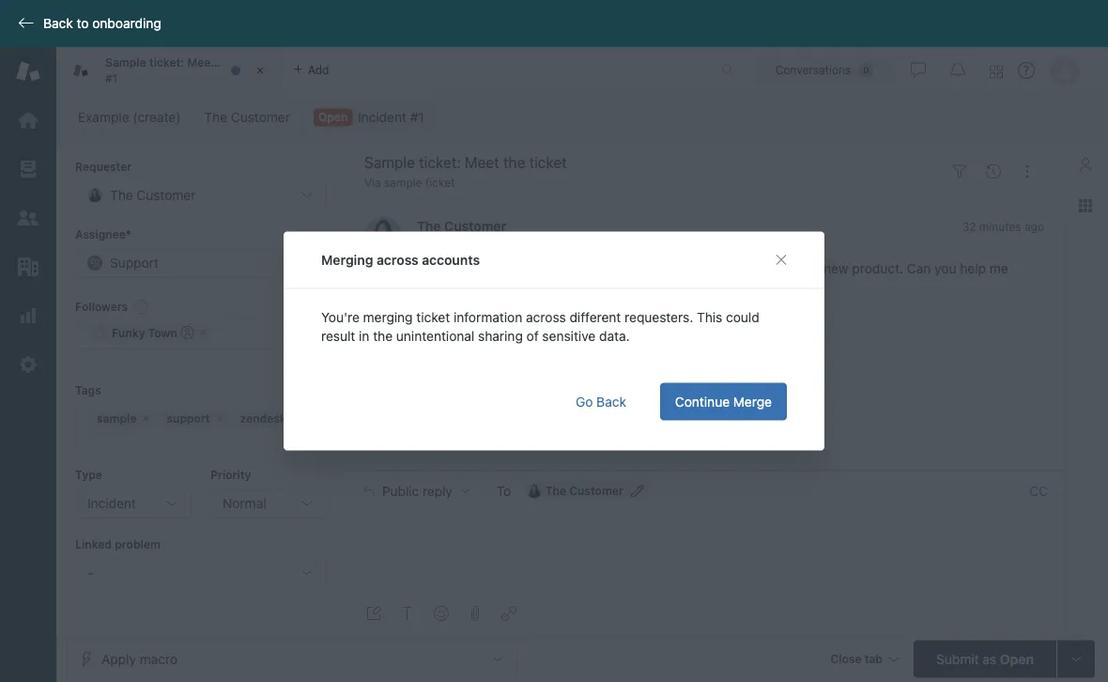 Task type: locate. For each thing, give the bounding box(es) containing it.
ticket for sample
[[426, 176, 455, 189]]

close modal image
[[774, 252, 789, 267]]

views image
[[16, 157, 40, 181]]

i'm left having
[[600, 261, 618, 276]]

customer up sharing
[[444, 311, 503, 327]]

the customer link
[[192, 104, 303, 131], [417, 218, 507, 233]]

unfollow
[[283, 300, 327, 313]]

customer inside the secondary element
[[231, 109, 290, 125]]

sensitive
[[543, 328, 596, 344]]

format text image
[[400, 606, 415, 621]]

the customer up there,
[[417, 218, 507, 233]]

take it
[[294, 228, 327, 241]]

can
[[908, 261, 932, 276]]

1 vertical spatial back
[[597, 394, 627, 409]]

0 vertical spatial problem
[[676, 261, 726, 276]]

(create)
[[133, 109, 181, 125]]

via
[[365, 176, 381, 189]]

ticket inside you're merging ticket information across different requesters. this could result in the unintentional sharing of sensitive data.
[[417, 309, 450, 325]]

open right as
[[1001, 651, 1035, 667]]

cc button
[[1030, 483, 1049, 500]]

your
[[794, 261, 821, 276]]

ticket up unintentional
[[417, 309, 450, 325]]

continue merge
[[676, 394, 773, 409]]

open
[[318, 110, 348, 124], [1001, 651, 1035, 667]]

1 vertical spatial open
[[1001, 651, 1035, 667]]

ticket right sample
[[426, 176, 455, 189]]

sample ticket: meet the ticket #1
[[105, 56, 271, 85]]

problem
[[676, 261, 726, 276], [115, 538, 161, 551]]

0 horizontal spatial the customer
[[204, 109, 290, 125]]

new
[[824, 261, 849, 276]]

linked problem
[[75, 538, 161, 551]]

get help image
[[1019, 62, 1036, 79]]

requesters.
[[625, 309, 694, 325]]

of
[[527, 328, 539, 344]]

0 vertical spatial the customer
[[204, 109, 290, 125]]

0 vertical spatial the customer link
[[192, 104, 303, 131]]

0 vertical spatial ticket
[[239, 56, 271, 69]]

email
[[509, 261, 541, 276]]

0 vertical spatial back
[[43, 16, 73, 31]]

submit as open
[[937, 651, 1035, 667]]

open down "tabs" tab list
[[318, 110, 348, 124]]

back right go
[[597, 394, 627, 409]]

the right 'meet'
[[218, 56, 236, 69]]

reporting image
[[16, 304, 40, 328]]

0 vertical spatial the
[[218, 56, 236, 69]]

32
[[963, 220, 977, 233]]

take it button
[[294, 225, 327, 244]]

across
[[377, 252, 419, 267], [526, 309, 566, 325]]

tabs tab list
[[56, 47, 702, 94]]

0 horizontal spatial problem
[[115, 538, 161, 551]]

continue merge button
[[661, 383, 788, 421]]

customer up there,
[[445, 218, 507, 233]]

problem right the a
[[676, 261, 726, 276]]

the customer link up there,
[[417, 218, 507, 233]]

avatar image
[[365, 217, 402, 254]]

the
[[218, 56, 236, 69], [373, 328, 393, 344]]

merging across accounts
[[321, 252, 480, 267]]

1 vertical spatial the customer
[[417, 218, 507, 233]]

incident
[[87, 496, 136, 511]]

you're
[[321, 309, 360, 325]]

to
[[77, 16, 89, 31]]

close image
[[251, 61, 270, 80]]

1 horizontal spatial back
[[597, 394, 627, 409]]

open inside the secondary element
[[318, 110, 348, 124]]

1 vertical spatial the
[[373, 328, 393, 344]]

2 horizontal spatial the customer
[[546, 485, 624, 498]]

back
[[43, 16, 73, 31], [597, 394, 627, 409]]

i'm
[[417, 261, 436, 276], [600, 261, 618, 276]]

having
[[622, 261, 662, 276]]

ticket right 'meet'
[[239, 56, 271, 69]]

the
[[204, 109, 228, 125], [417, 218, 441, 233], [417, 311, 440, 327], [546, 485, 567, 498]]

0 horizontal spatial back
[[43, 16, 73, 31]]

the customer inside the secondary element
[[204, 109, 290, 125]]

Subject field
[[361, 151, 940, 174]]

conversations button
[[756, 55, 895, 85]]

the up unintentional
[[417, 311, 440, 327]]

0 vertical spatial open
[[318, 110, 348, 124]]

the customer down close 'icon'
[[204, 109, 290, 125]]

the right in at the left of page
[[373, 328, 393, 344]]

1 vertical spatial across
[[526, 309, 566, 325]]

priority
[[211, 469, 251, 482]]

an
[[491, 261, 506, 276]]

32 minutes ago
[[963, 220, 1045, 233]]

0 horizontal spatial the
[[218, 56, 236, 69]]

could
[[727, 309, 760, 325]]

sending
[[439, 261, 487, 276]]

tab
[[56, 47, 282, 94]]

tab containing sample ticket: meet the ticket
[[56, 47, 282, 94]]

ticket inside the sample ticket: meet the ticket #1
[[239, 56, 271, 69]]

customer down close 'icon'
[[231, 109, 290, 125]]

1 horizontal spatial across
[[526, 309, 566, 325]]

back left to
[[43, 16, 73, 31]]

zendesk products image
[[991, 65, 1004, 78]]

1 horizontal spatial problem
[[676, 261, 726, 276]]

customers image
[[16, 206, 40, 230]]

0 horizontal spatial i'm
[[417, 261, 436, 276]]

back to onboarding link
[[0, 15, 171, 32]]

1 horizontal spatial the
[[373, 328, 393, 344]]

in
[[359, 328, 370, 344]]

1 horizontal spatial the customer
[[417, 218, 507, 233]]

draft mode image
[[367, 606, 382, 621]]

merging across accounts dialog
[[284, 232, 825, 451]]

via sample ticket
[[365, 176, 455, 189]]

1 vertical spatial ticket
[[426, 176, 455, 189]]

the right customer@example.com image
[[546, 485, 567, 498]]

customer
[[231, 109, 290, 125], [445, 218, 507, 233], [444, 311, 503, 327], [570, 485, 624, 498]]

the customer
[[204, 109, 290, 125], [417, 218, 507, 233], [546, 485, 624, 498]]

problem down incident popup button
[[115, 538, 161, 551]]

0 horizontal spatial open
[[318, 110, 348, 124]]

sample
[[105, 56, 146, 69]]

across up of
[[526, 309, 566, 325]]

across right merging
[[377, 252, 419, 267]]

2 vertical spatial ticket
[[417, 309, 450, 325]]

continue
[[676, 394, 730, 409]]

1 i'm from the left
[[417, 261, 436, 276]]

accounts
[[422, 252, 480, 267]]

different
[[570, 309, 622, 325]]

zendesk support image
[[16, 59, 40, 84]]

this
[[697, 309, 723, 325]]

ticket
[[239, 56, 271, 69], [426, 176, 455, 189], [417, 309, 450, 325]]

i'm down hi at the top of the page
[[417, 261, 436, 276]]

the customer link down close 'icon'
[[192, 104, 303, 131]]

the customer right customer@example.com image
[[546, 485, 624, 498]]

customer@example.com image
[[527, 484, 542, 499]]

unfollow button
[[283, 298, 327, 315]]

1 horizontal spatial open
[[1001, 651, 1035, 667]]

1 horizontal spatial the customer link
[[417, 218, 507, 233]]

across inside you're merging ticket information across different requesters. this could result in the unintentional sharing of sensitive data.
[[526, 309, 566, 325]]

1 horizontal spatial i'm
[[600, 261, 618, 276]]

0 horizontal spatial the customer link
[[192, 104, 303, 131]]

0 vertical spatial across
[[377, 252, 419, 267]]

customer left edit user image
[[570, 485, 624, 498]]

1 vertical spatial problem
[[115, 538, 161, 551]]

0 horizontal spatial across
[[377, 252, 419, 267]]

thanks,
[[417, 295, 465, 310]]



Task type: vqa. For each thing, say whether or not it's contained in the screenshot.
second '4' from the top of the page
no



Task type: describe. For each thing, give the bounding box(es) containing it.
up
[[775, 261, 790, 276]]

tags
[[75, 384, 101, 397]]

apps image
[[1079, 198, 1094, 213]]

submit
[[937, 651, 980, 667]]

insert emojis image
[[434, 606, 449, 621]]

product.
[[853, 261, 904, 276]]

take
[[294, 228, 317, 241]]

organizations image
[[16, 255, 40, 279]]

admin image
[[16, 352, 40, 377]]

result
[[321, 328, 356, 344]]

the inside hi there, i'm sending an email because i'm having a problem setting up your new product. can you help me troubleshoot? thanks, the customer
[[417, 311, 440, 327]]

the down the sample ticket: meet the ticket #1
[[204, 109, 228, 125]]

normal
[[223, 496, 267, 511]]

add attachment image
[[468, 606, 483, 621]]

example (create)
[[78, 109, 181, 125]]

troubleshoot?
[[417, 278, 501, 293]]

secondary element
[[56, 99, 1109, 136]]

ticket:
[[149, 56, 184, 69]]

events image
[[987, 164, 1002, 179]]

the inside you're merging ticket information across different requesters. this could result in the unintentional sharing of sensitive data.
[[373, 328, 393, 344]]

go
[[576, 394, 593, 409]]

#1
[[105, 71, 118, 85]]

1 vertical spatial the customer link
[[417, 218, 507, 233]]

go back button
[[561, 383, 642, 421]]

linked
[[75, 538, 112, 551]]

back to onboarding
[[43, 16, 161, 31]]

meet
[[187, 56, 215, 69]]

unintentional
[[397, 328, 475, 344]]

merging
[[321, 252, 374, 267]]

ticket for merging
[[417, 309, 450, 325]]

merge
[[734, 394, 773, 409]]

2 vertical spatial the customer
[[546, 485, 624, 498]]

hi there, i'm sending an email because i'm having a problem setting up your new product. can you help me troubleshoot? thanks, the customer
[[417, 244, 1009, 327]]

type
[[75, 469, 102, 482]]

example
[[78, 109, 129, 125]]

the inside the sample ticket: meet the ticket #1
[[218, 56, 236, 69]]

sample
[[384, 176, 423, 189]]

data.
[[600, 328, 630, 344]]

conversations
[[776, 63, 852, 77]]

cc
[[1030, 483, 1049, 499]]

setting
[[729, 261, 771, 276]]

get started image
[[16, 108, 40, 133]]

customer inside hi there, i'm sending an email because i'm having a problem setting up your new product. can you help me troubleshoot? thanks, the customer
[[444, 311, 503, 327]]

help
[[961, 261, 987, 276]]

to
[[497, 483, 511, 499]]

onboarding
[[92, 16, 161, 31]]

because
[[545, 261, 596, 276]]

32 minutes ago text field
[[963, 220, 1045, 233]]

customer context image
[[1079, 157, 1094, 172]]

example (create) button
[[66, 104, 193, 131]]

main element
[[0, 47, 56, 682]]

me
[[990, 261, 1009, 276]]

assignee*
[[75, 228, 131, 241]]

the customer link inside the secondary element
[[192, 104, 303, 131]]

problem inside hi there, i'm sending an email because i'm having a problem setting up your new product. can you help me troubleshoot? thanks, the customer
[[676, 261, 726, 276]]

minutes
[[980, 220, 1022, 233]]

open link
[[302, 104, 437, 131]]

go back
[[576, 394, 627, 409]]

you
[[935, 261, 957, 276]]

merging
[[363, 309, 413, 325]]

there,
[[434, 244, 469, 259]]

add link (cmd k) image
[[502, 606, 517, 621]]

ago
[[1025, 220, 1045, 233]]

a
[[665, 261, 672, 276]]

sharing
[[478, 328, 523, 344]]

information
[[454, 309, 523, 325]]

normal button
[[211, 489, 327, 519]]

edit user image
[[631, 485, 645, 498]]

back inside button
[[597, 394, 627, 409]]

hi
[[417, 244, 430, 259]]

the up hi at the top of the page
[[417, 218, 441, 233]]

2 i'm from the left
[[600, 261, 618, 276]]

as
[[983, 651, 997, 667]]

it
[[320, 228, 327, 241]]

you're merging ticket information across different requesters. this could result in the unintentional sharing of sensitive data.
[[321, 309, 760, 344]]

incident button
[[75, 489, 192, 519]]



